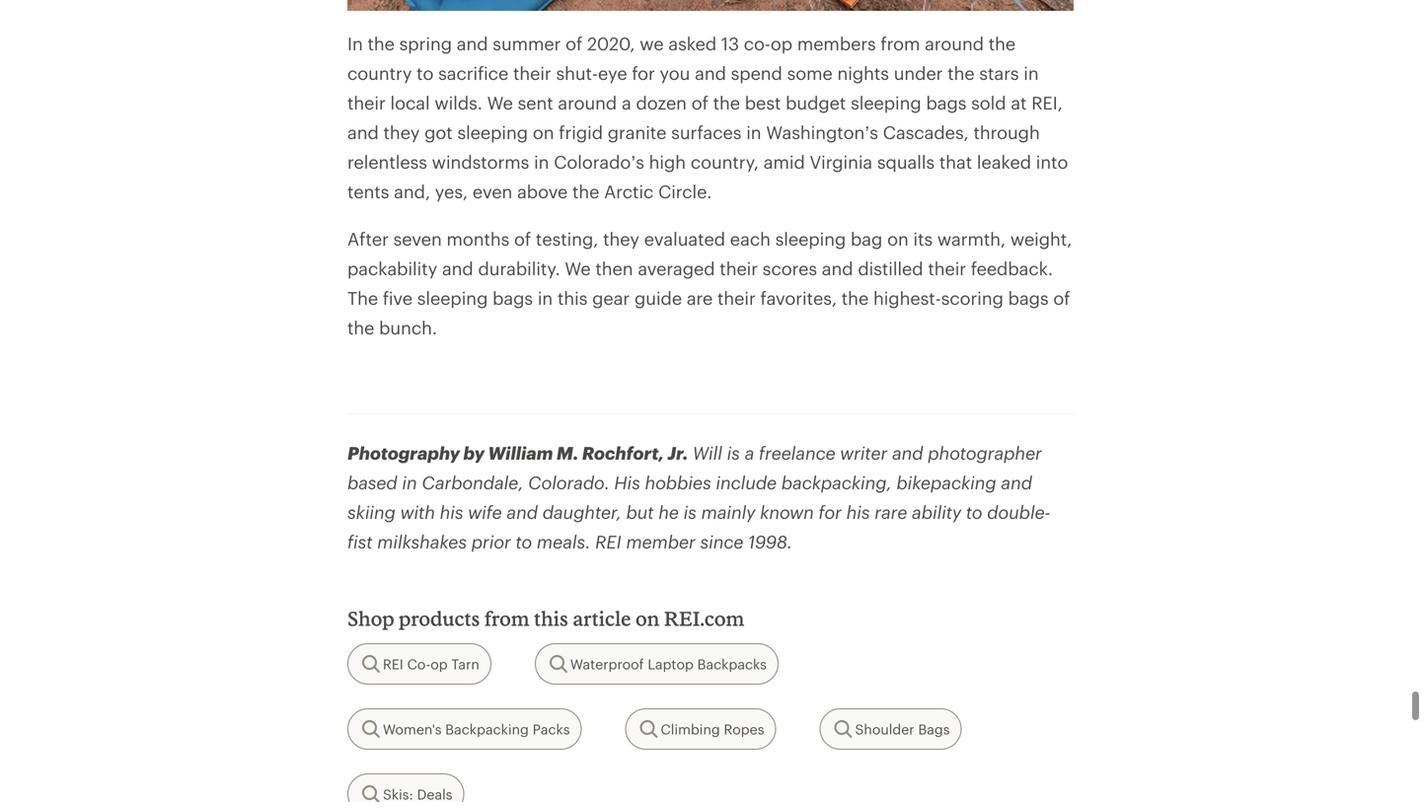 Task type: locate. For each thing, give the bounding box(es) containing it.
0 horizontal spatial a
[[622, 92, 631, 113]]

to right "prior"
[[516, 532, 532, 552]]

1 horizontal spatial for
[[819, 502, 842, 523]]

and down "months"
[[442, 258, 473, 279]]

but
[[626, 502, 654, 523]]

this left gear
[[558, 288, 588, 309]]

class image inside the women's backpacking packs link
[[359, 718, 383, 741]]

and
[[457, 33, 488, 54], [695, 63, 726, 84], [347, 122, 379, 143], [442, 258, 473, 279], [822, 258, 853, 279], [892, 443, 923, 464], [1001, 472, 1032, 493], [507, 502, 538, 523]]

the right the in
[[368, 33, 395, 54]]

in up at
[[1024, 63, 1039, 84]]

class image inside climbing ropes link
[[637, 718, 661, 741]]

shop products from this article on rei.com
[[347, 607, 745, 630]]

sleeping up "windstorms"
[[457, 122, 528, 143]]

to
[[417, 63, 434, 84], [966, 502, 983, 523], [516, 532, 532, 552]]

in
[[1024, 63, 1039, 84], [746, 122, 762, 143], [534, 152, 549, 172], [538, 288, 553, 309], [402, 472, 417, 493]]

1 horizontal spatial class image
[[637, 718, 661, 741]]

they inside in the spring and summer of 2020, we asked 13 co-op members from around the country to sacrifice their shut-eye for you and spend some nights under the stars in their local wilds. we sent around a dozen of the best budget sleeping bags sold at rei, and they got sleeping on frigid granite surfaces in washington's cascades, through relentless windstorms in colorado's high country, amid virginia squalls that leaked into tents and, yes, even above the arctic circle.
[[383, 122, 420, 143]]

their up sent
[[513, 63, 551, 84]]

0 vertical spatial to
[[417, 63, 434, 84]]

in
[[347, 33, 363, 54]]

bags
[[918, 722, 950, 737]]

class image inside waterproof laptop backpacks link
[[547, 653, 570, 676]]

0 horizontal spatial to
[[417, 63, 434, 84]]

averaged
[[638, 258, 715, 279]]

1 vertical spatial they
[[603, 229, 640, 249]]

shut-
[[556, 63, 598, 84]]

packs
[[533, 722, 570, 737]]

in down best
[[746, 122, 762, 143]]

circle.
[[658, 181, 712, 202]]

class image down rei co-op tarn link
[[359, 718, 383, 741]]

a up granite
[[622, 92, 631, 113]]

0 vertical spatial op
[[771, 33, 793, 54]]

class image
[[359, 653, 383, 676], [547, 653, 570, 676], [359, 718, 383, 741]]

on right 'article'
[[636, 607, 660, 630]]

colorado's
[[554, 152, 644, 172]]

0 vertical spatial from
[[881, 33, 920, 54]]

daughter,
[[543, 502, 622, 523]]

0 horizontal spatial from
[[485, 607, 530, 630]]

wilds.
[[435, 92, 482, 113]]

1 vertical spatial a
[[745, 443, 754, 464]]

the down the
[[347, 317, 374, 338]]

in down durability.
[[538, 288, 553, 309]]

0 horizontal spatial around
[[558, 92, 617, 113]]

2 horizontal spatial class image
[[832, 718, 855, 741]]

class image down waterproof laptop backpacks link
[[637, 718, 661, 741]]

class image down women's in the bottom of the page
[[359, 783, 383, 802]]

shoulder bags
[[855, 722, 950, 737]]

1 vertical spatial for
[[819, 502, 842, 523]]

in down 'photography'
[[402, 472, 417, 493]]

from up "under"
[[881, 33, 920, 54]]

0 vertical spatial rei
[[595, 532, 622, 552]]

their right are
[[718, 288, 756, 309]]

rei
[[595, 532, 622, 552], [383, 656, 404, 672]]

1 horizontal spatial a
[[745, 443, 754, 464]]

this left 'article'
[[534, 607, 568, 630]]

0 horizontal spatial his
[[440, 502, 463, 523]]

for down we
[[632, 63, 655, 84]]

we down testing, at the left top of the page
[[565, 258, 591, 279]]

1 vertical spatial op
[[431, 656, 448, 672]]

the up stars
[[989, 33, 1016, 54]]

is right the he
[[684, 502, 697, 523]]

bags sold
[[926, 92, 1006, 113]]

include
[[716, 472, 777, 493]]

0 vertical spatial we
[[487, 92, 513, 113]]

to down spring
[[417, 63, 434, 84]]

a up include
[[745, 443, 754, 464]]

backpacking
[[445, 722, 529, 737]]

1 horizontal spatial on
[[636, 607, 660, 630]]

in up the above
[[534, 152, 549, 172]]

0 vertical spatial they
[[383, 122, 420, 143]]

bags down durability.
[[493, 288, 533, 309]]

five
[[383, 288, 413, 309]]

of up durability.
[[514, 229, 531, 249]]

hobbies
[[645, 472, 711, 493]]

op inside in the spring and summer of 2020, we asked 13 co-op members from around the country to sacrifice their shut-eye for you and spend some nights under the stars in their local wilds. we sent around a dozen of the best budget sleeping bags sold at rei, and they got sleeping on frigid granite surfaces in washington's cascades, through relentless windstorms in colorado's high country, amid virginia squalls that leaked into tents and, yes, even above the arctic circle.
[[771, 33, 793, 54]]

for down backpacking,
[[819, 502, 842, 523]]

co-
[[744, 33, 771, 54]]

from inside in the spring and summer of 2020, we asked 13 co-op members from around the country to sacrifice their shut-eye for you and spend some nights under the stars in their local wilds. we sent around a dozen of the best budget sleeping bags sold at rei, and they got sleeping on frigid granite surfaces in washington's cascades, through relentless windstorms in colorado's high country, amid virginia squalls that leaked into tents and, yes, even above the arctic circle.
[[881, 33, 920, 54]]

1 horizontal spatial they
[[603, 229, 640, 249]]

rei down daughter,
[[595, 532, 622, 552]]

1 horizontal spatial is
[[727, 443, 740, 464]]

0 vertical spatial for
[[632, 63, 655, 84]]

to inside in the spring and summer of 2020, we asked 13 co-op members from around the country to sacrifice their shut-eye for you and spend some nights under the stars in their local wilds. we sent around a dozen of the best budget sleeping bags sold at rei, and they got sleeping on frigid granite surfaces in washington's cascades, through relentless windstorms in colorado's high country, amid virginia squalls that leaked into tents and, yes, even above the arctic circle.
[[417, 63, 434, 84]]

laptop
[[648, 656, 694, 672]]

his left the rare
[[846, 502, 870, 523]]

on inside in the spring and summer of 2020, we asked 13 co-op members from around the country to sacrifice their shut-eye for you and spend some nights under the stars in their local wilds. we sent around a dozen of the best budget sleeping bags sold at rei, and they got sleeping on frigid granite surfaces in washington's cascades, through relentless windstorms in colorado's high country, amid virginia squalls that leaked into tents and, yes, even above the arctic circle.
[[533, 122, 554, 143]]

class image left bags
[[832, 718, 855, 741]]

on
[[533, 122, 554, 143], [887, 229, 909, 249], [636, 607, 660, 630]]

0 vertical spatial is
[[727, 443, 740, 464]]

testing,
[[536, 229, 599, 249]]

spring
[[399, 33, 452, 54]]

ropes
[[724, 722, 764, 737]]

rei left co-
[[383, 656, 404, 672]]

bags down feedback.
[[1008, 288, 1049, 309]]

nights
[[837, 63, 889, 84]]

member
[[626, 532, 696, 552]]

class image down shop products from this article on rei.com
[[547, 653, 570, 676]]

products
[[399, 607, 480, 630]]

1 horizontal spatial we
[[565, 258, 591, 279]]

then
[[596, 258, 633, 279]]

on left its
[[887, 229, 909, 249]]

sleeping bag testing methodology image
[[347, 0, 1074, 11]]

1 horizontal spatial from
[[881, 33, 920, 54]]

summer
[[493, 33, 561, 54]]

and right "writer"
[[892, 443, 923, 464]]

1 vertical spatial on
[[887, 229, 909, 249]]

from right products
[[485, 607, 530, 630]]

1 bags from the left
[[493, 288, 533, 309]]

and down bag
[[822, 258, 853, 279]]

we
[[640, 33, 664, 54]]

sleeping up scores
[[775, 229, 846, 249]]

and up relentless
[[347, 122, 379, 143]]

bags
[[493, 288, 533, 309], [1008, 288, 1049, 309]]

relentless
[[347, 152, 427, 172]]

surfaces
[[671, 122, 742, 143]]

his left wife
[[440, 502, 463, 523]]

class image for shoulder
[[832, 718, 855, 741]]

the down distilled
[[842, 288, 869, 309]]

is
[[727, 443, 740, 464], [684, 502, 697, 523]]

wife
[[468, 502, 502, 523]]

0 horizontal spatial rei
[[383, 656, 404, 672]]

will
[[693, 443, 722, 464]]

1 horizontal spatial his
[[846, 502, 870, 523]]

will is a freelance writer and photographer based in carbondale, colorado. his hobbies include backpacking, bikepacking and skiing with his wife and daughter, but he is mainly known for his rare ability to double- fist milkshakes prior to meals. rei member since 1998.
[[347, 443, 1051, 552]]

their
[[513, 63, 551, 84], [347, 92, 386, 113], [720, 258, 758, 279], [928, 258, 966, 279], [718, 288, 756, 309]]

2 vertical spatial to
[[516, 532, 532, 552]]

op
[[771, 33, 793, 54], [431, 656, 448, 672]]

for inside will is a freelance writer and photographer based in carbondale, colorado. his hobbies include backpacking, bikepacking and skiing with his wife and daughter, but he is mainly known for his rare ability to double- fist milkshakes prior to meals. rei member since 1998.
[[819, 502, 842, 523]]

around up "under"
[[925, 33, 984, 54]]

they up then
[[603, 229, 640, 249]]

1 horizontal spatial op
[[771, 33, 793, 54]]

0 vertical spatial on
[[533, 122, 554, 143]]

that
[[940, 152, 972, 172]]

0 horizontal spatial bags
[[493, 288, 533, 309]]

op left tarn
[[431, 656, 448, 672]]

0 horizontal spatial is
[[684, 502, 697, 523]]

class image for rei
[[359, 653, 383, 676]]

they down local
[[383, 122, 420, 143]]

class image inside rei co-op tarn link
[[359, 653, 383, 676]]

rei inside will is a freelance writer and photographer based in carbondale, colorado. his hobbies include backpacking, bikepacking and skiing with his wife and daughter, but he is mainly known for his rare ability to double- fist milkshakes prior to meals. rei member since 1998.
[[595, 532, 622, 552]]

the down 'colorado's'
[[572, 181, 600, 202]]

into
[[1036, 152, 1068, 172]]

we left sent
[[487, 92, 513, 113]]

on down sent
[[533, 122, 554, 143]]

1 vertical spatial we
[[565, 258, 591, 279]]

1 vertical spatial rei
[[383, 656, 404, 672]]

class image inside shoulder bags link
[[832, 718, 855, 741]]

from
[[881, 33, 920, 54], [485, 607, 530, 630]]

their down its
[[928, 258, 966, 279]]

class image
[[637, 718, 661, 741], [832, 718, 855, 741], [359, 783, 383, 802]]

the
[[368, 33, 395, 54], [989, 33, 1016, 54], [948, 63, 975, 84], [713, 92, 740, 113], [572, 181, 600, 202], [842, 288, 869, 309], [347, 317, 374, 338]]

after seven months of testing, they evaluated each sleeping bag on its warmth, weight, packability and durability. we then averaged their scores and distilled their feedback. the five sleeping bags in this gear guide are their favorites, the highest-scoring bags of the bunch.
[[347, 229, 1072, 338]]

waterproof laptop backpacks link
[[535, 644, 779, 685]]

m.
[[557, 443, 579, 464]]

is right the 'will'
[[727, 443, 740, 464]]

2 vertical spatial on
[[636, 607, 660, 630]]

jr.
[[668, 443, 688, 464]]

to right ability
[[966, 502, 983, 523]]

on inside after seven months of testing, they evaluated each sleeping bag on its warmth, weight, packability and durability. we then averaged their scores and distilled their feedback. the five sleeping bags in this gear guide are their favorites, the highest-scoring bags of the bunch.
[[887, 229, 909, 249]]

0 horizontal spatial on
[[533, 122, 554, 143]]

1 horizontal spatial rei
[[595, 532, 622, 552]]

around up frigid
[[558, 92, 617, 113]]

1 horizontal spatial bags
[[1008, 288, 1049, 309]]

0 vertical spatial this
[[558, 288, 588, 309]]

class image for climbing
[[637, 718, 661, 741]]

op up spend
[[771, 33, 793, 54]]

2 horizontal spatial to
[[966, 502, 983, 523]]

2 horizontal spatial on
[[887, 229, 909, 249]]

1 horizontal spatial around
[[925, 33, 984, 54]]

0 horizontal spatial they
[[383, 122, 420, 143]]

country
[[347, 63, 412, 84]]

packability
[[347, 258, 437, 279]]

1 vertical spatial is
[[684, 502, 697, 523]]

shoulder
[[855, 722, 915, 737]]

0 horizontal spatial we
[[487, 92, 513, 113]]

he
[[659, 502, 679, 523]]

13
[[721, 33, 739, 54]]

william
[[488, 443, 553, 464]]

of up surfaces
[[692, 92, 709, 113]]

sent
[[518, 92, 553, 113]]

class image down shop
[[359, 653, 383, 676]]

0 vertical spatial a
[[622, 92, 631, 113]]

we inside in the spring and summer of 2020, we asked 13 co-op members from around the country to sacrifice their shut-eye for you and spend some nights under the stars in their local wilds. we sent around a dozen of the best budget sleeping bags sold at rei, and they got sleeping on frigid granite surfaces in washington's cascades, through relentless windstorms in colorado's high country, amid virginia squalls that leaked into tents and, yes, even above the arctic circle.
[[487, 92, 513, 113]]

colorado.
[[528, 472, 610, 493]]

squalls
[[877, 152, 935, 172]]

1 vertical spatial from
[[485, 607, 530, 630]]

0 horizontal spatial for
[[632, 63, 655, 84]]



Task type: describe. For each thing, give the bounding box(es) containing it.
photography by william m. rochfort, jr.
[[347, 443, 688, 464]]

1 vertical spatial around
[[558, 92, 617, 113]]

double-
[[987, 502, 1051, 523]]

carbondale,
[[422, 472, 524, 493]]

climbing
[[661, 722, 720, 737]]

eye
[[598, 63, 627, 84]]

waterproof laptop backpacks
[[570, 656, 767, 672]]

photographer
[[928, 443, 1042, 464]]

they inside after seven months of testing, they evaluated each sleeping bag on its warmth, weight, packability and durability. we then averaged their scores and distilled their feedback. the five sleeping bags in this gear guide are their favorites, the highest-scoring bags of the bunch.
[[603, 229, 640, 249]]

favorites,
[[761, 288, 837, 309]]

women's
[[383, 722, 442, 737]]

climbing ropes
[[661, 722, 764, 737]]

bunch.
[[379, 317, 437, 338]]

shop products from this article on rei.com element
[[347, 606, 1074, 802]]

each
[[730, 229, 771, 249]]

leaked
[[977, 152, 1031, 172]]

under
[[894, 63, 943, 84]]

in inside after seven months of testing, they evaluated each sleeping bag on its warmth, weight, packability and durability. we then averaged their scores and distilled their feedback. the five sleeping bags in this gear guide are their favorites, the highest-scoring bags of the bunch.
[[538, 288, 553, 309]]

rei co-op tarn
[[383, 656, 480, 672]]

washington's
[[766, 122, 878, 143]]

of down weight,
[[1053, 288, 1070, 309]]

co-
[[407, 656, 431, 672]]

meals.
[[537, 532, 591, 552]]

1 vertical spatial this
[[534, 607, 568, 630]]

after
[[347, 229, 389, 249]]

frigid
[[559, 122, 603, 143]]

backpacks
[[697, 656, 767, 672]]

in the spring and summer of 2020, we asked 13 co-op members from around the country to sacrifice their shut-eye for you and spend some nights under the stars in their local wilds. we sent around a dozen of the best budget sleeping bags sold at rei, and they got sleeping on frigid granite surfaces in washington's cascades, through relentless windstorms in colorado's high country, amid virginia squalls that leaked into tents and, yes, even above the arctic circle.
[[347, 33, 1068, 202]]

even
[[473, 181, 513, 202]]

budget
[[786, 92, 846, 113]]

a inside in the spring and summer of 2020, we asked 13 co-op members from around the country to sacrifice their shut-eye for you and spend some nights under the stars in their local wilds. we sent around a dozen of the best budget sleeping bags sold at rei, and they got sleeping on frigid granite surfaces in washington's cascades, through relentless windstorms in colorado's high country, amid virginia squalls that leaked into tents and, yes, even above the arctic circle.
[[622, 92, 631, 113]]

durability.
[[478, 258, 560, 279]]

shop
[[347, 607, 394, 630]]

milkshakes
[[377, 532, 467, 552]]

country,
[[691, 152, 759, 172]]

feedback.
[[971, 258, 1053, 279]]

guide
[[635, 288, 682, 309]]

and up sacrifice
[[457, 33, 488, 54]]

warmth,
[[938, 229, 1006, 249]]

the
[[347, 288, 378, 309]]

1 horizontal spatial to
[[516, 532, 532, 552]]

0 horizontal spatial op
[[431, 656, 448, 672]]

scores
[[763, 258, 817, 279]]

weight,
[[1011, 229, 1072, 249]]

virginia
[[810, 152, 873, 172]]

above
[[517, 181, 568, 202]]

known
[[760, 502, 814, 523]]

their down 'country' at the left top of the page
[[347, 92, 386, 113]]

are
[[687, 288, 713, 309]]

its
[[913, 229, 933, 249]]

prior
[[472, 532, 511, 552]]

rei co-op tarn link
[[347, 644, 491, 685]]

rei.com
[[664, 607, 745, 630]]

waterproof
[[570, 656, 644, 672]]

backpacking,
[[781, 472, 892, 493]]

the up bags sold at the top right of the page
[[948, 63, 975, 84]]

tents
[[347, 181, 389, 202]]

we inside after seven months of testing, they evaluated each sleeping bag on its warmth, weight, packability and durability. we then averaged their scores and distilled their feedback. the five sleeping bags in this gear guide are their favorites, the highest-scoring bags of the bunch.
[[565, 258, 591, 279]]

their down each
[[720, 258, 758, 279]]

0 horizontal spatial class image
[[359, 783, 383, 802]]

you
[[660, 63, 690, 84]]

and,
[[394, 181, 430, 202]]

months
[[447, 229, 510, 249]]

photography
[[347, 443, 460, 464]]

highest-
[[873, 288, 941, 309]]

2 his from the left
[[846, 502, 870, 523]]

sleeping down the nights
[[851, 92, 922, 113]]

women's backpacking packs link
[[347, 709, 582, 750]]

local
[[390, 92, 430, 113]]

2 bags from the left
[[1008, 288, 1049, 309]]

high
[[649, 152, 686, 172]]

0 vertical spatial around
[[925, 33, 984, 54]]

his
[[614, 472, 640, 493]]

by
[[463, 443, 485, 464]]

members
[[797, 33, 876, 54]]

at
[[1011, 92, 1027, 113]]

article
[[573, 607, 631, 630]]

mainly
[[701, 502, 755, 523]]

ability
[[912, 502, 961, 523]]

amid
[[764, 152, 805, 172]]

some
[[787, 63, 833, 84]]

sleeping up bunch.
[[417, 288, 488, 309]]

and right wife
[[507, 502, 538, 523]]

in inside will is a freelance writer and photographer based in carbondale, colorado. his hobbies include backpacking, bikepacking and skiing with his wife and daughter, but he is mainly known for his rare ability to double- fist milkshakes prior to meals. rei member since 1998.
[[402, 472, 417, 493]]

of up 'shut-'
[[566, 33, 583, 54]]

asked
[[669, 33, 717, 54]]

1998.
[[748, 532, 792, 552]]

rochfort,
[[582, 443, 664, 464]]

this inside after seven months of testing, they evaluated each sleeping bag on its warmth, weight, packability and durability. we then averaged their scores and distilled their feedback. the five sleeping bags in this gear guide are their favorites, the highest-scoring bags of the bunch.
[[558, 288, 588, 309]]

for inside in the spring and summer of 2020, we asked 13 co-op members from around the country to sacrifice their shut-eye for you and spend some nights under the stars in their local wilds. we sent around a dozen of the best budget sleeping bags sold at rei, and they got sleeping on frigid granite surfaces in washington's cascades, through relentless windstorms in colorado's high country, amid virginia squalls that leaked into tents and, yes, even above the arctic circle.
[[632, 63, 655, 84]]

windstorms
[[432, 152, 529, 172]]

class image for waterproof
[[547, 653, 570, 676]]

rei,
[[1032, 92, 1063, 113]]

and up double-
[[1001, 472, 1032, 493]]

best
[[745, 92, 781, 113]]

seven
[[393, 229, 442, 249]]

yes,
[[435, 181, 468, 202]]

granite
[[608, 122, 667, 143]]

1 his from the left
[[440, 502, 463, 523]]

freelance
[[759, 443, 836, 464]]

and down asked
[[695, 63, 726, 84]]

climbing ropes link
[[625, 709, 776, 750]]

a inside will is a freelance writer and photographer based in carbondale, colorado. his hobbies include backpacking, bikepacking and skiing with his wife and daughter, but he is mainly known for his rare ability to double- fist milkshakes prior to meals. rei member since 1998.
[[745, 443, 754, 464]]

1 vertical spatial to
[[966, 502, 983, 523]]

gear
[[592, 288, 630, 309]]

class image for women's
[[359, 718, 383, 741]]

got
[[425, 122, 453, 143]]

2020,
[[587, 33, 635, 54]]

distilled
[[858, 258, 923, 279]]

women's backpacking packs
[[383, 722, 570, 737]]

shoulder bags link
[[820, 709, 962, 750]]

the up surfaces
[[713, 92, 740, 113]]



Task type: vqa. For each thing, say whether or not it's contained in the screenshot.
on to the left
yes



